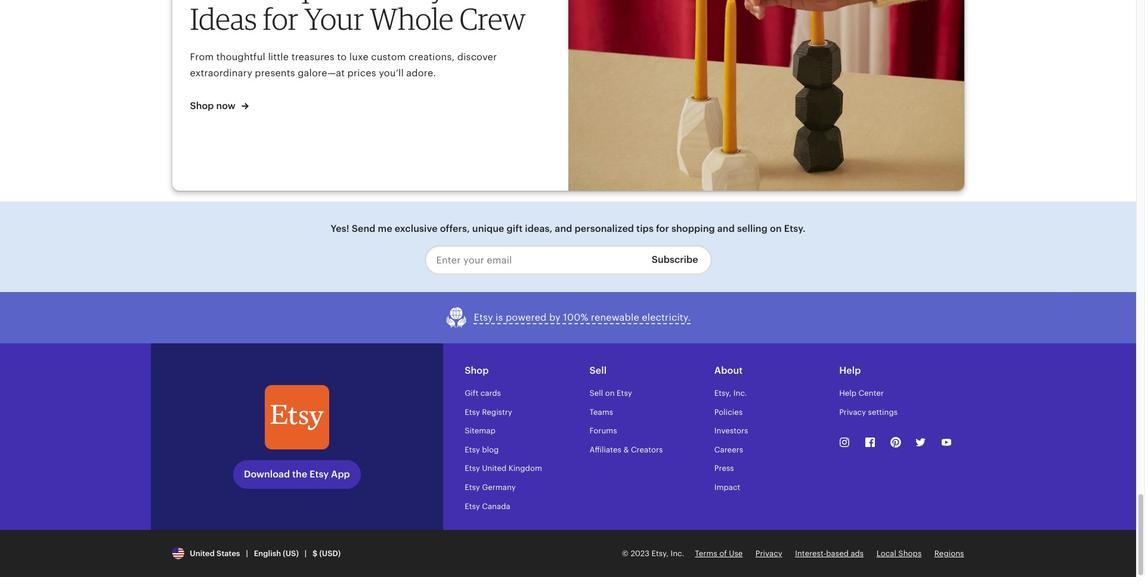 Task type: describe. For each thing, give the bounding box(es) containing it.
forums link
[[590, 427, 617, 436]]

etsy registry link
[[465, 408, 512, 417]]

100%
[[563, 312, 588, 324]]

help center link
[[839, 389, 884, 398]]

little
[[268, 51, 289, 63]]

investors link
[[715, 427, 748, 436]]

kingdom
[[509, 464, 542, 473]]

press link
[[715, 464, 734, 473]]

affiliates
[[590, 446, 622, 454]]

forums
[[590, 427, 617, 436]]

sitemap
[[465, 427, 496, 436]]

$
[[313, 549, 318, 558]]

luxe
[[349, 51, 369, 63]]

© 2023 etsy, inc.
[[622, 549, 684, 558]]

etsy united kingdom link
[[465, 464, 542, 473]]

gift cards link
[[465, 389, 501, 398]]

the
[[292, 469, 307, 480]]

download the etsy app
[[244, 469, 350, 480]]

terms of use link
[[695, 549, 743, 558]]

shop for shop
[[465, 365, 489, 376]]

tips
[[637, 223, 654, 234]]

yes! send me exclusive offers, unique gift ideas, and personalized tips for shopping and selling on etsy.
[[331, 223, 806, 234]]

privacy settings link
[[839, 408, 898, 417]]

ideas
[[190, 0, 257, 37]]

renewable
[[591, 312, 639, 324]]

shop now
[[190, 100, 238, 111]]

etsy for etsy blog
[[465, 446, 480, 454]]

1 and from the left
[[555, 223, 572, 234]]

privacy link
[[756, 549, 783, 558]]

etsy registry
[[465, 408, 512, 417]]

yes!
[[331, 223, 349, 234]]

english
[[254, 549, 281, 558]]

from
[[190, 51, 214, 63]]

prices
[[348, 68, 376, 79]]

galore—at
[[298, 68, 345, 79]]

etsy germany link
[[465, 483, 516, 492]]

is
[[496, 312, 503, 324]]

etsy for etsy canada
[[465, 502, 480, 511]]

affiliates & creators link
[[590, 446, 663, 454]]

etsy up forums
[[617, 389, 632, 398]]

interest-
[[795, 549, 826, 558]]

sell on etsy link
[[590, 389, 632, 398]]

from thoughtful little treasures to luxe custom creations, discover extraordinary presents galore—at prices you'll adore.
[[190, 51, 497, 79]]

germany
[[482, 483, 516, 492]]

etsy for etsy is powered by 100% renewable electricity.
[[474, 312, 493, 324]]

press
[[715, 464, 734, 473]]

etsy for etsy germany
[[465, 483, 480, 492]]

local
[[877, 549, 897, 558]]

careers
[[715, 446, 743, 454]]

etsy is powered by 100% renewable electricity.
[[474, 312, 691, 324]]

(us)
[[283, 549, 299, 558]]

to
[[337, 51, 347, 63]]

privacy for privacy settings
[[839, 408, 866, 417]]

shop now image
[[568, 0, 964, 191]]

unique
[[247, 0, 341, 5]]

etsy is powered by 100% renewable electricity. button
[[445, 307, 691, 329]]

us image
[[172, 548, 184, 560]]

etsy for etsy registry
[[465, 408, 480, 417]]

etsy blog link
[[465, 446, 499, 454]]

of
[[720, 549, 727, 558]]

gift inside 60+ unique holiday gift ideas for your whole crew
[[452, 0, 499, 5]]

holiday
[[347, 0, 446, 5]]

discover
[[457, 51, 497, 63]]

sell for sell
[[590, 365, 607, 376]]

about
[[715, 365, 743, 376]]

electricity.
[[642, 312, 691, 324]]

Enter your email field
[[425, 246, 643, 274]]

help center
[[839, 389, 884, 398]]

ads
[[851, 549, 864, 558]]

local shops
[[877, 549, 922, 558]]

extraordinary
[[190, 68, 252, 79]]

treasures
[[291, 51, 335, 63]]

based
[[826, 549, 849, 558]]

(usd)
[[319, 549, 341, 558]]

personalized
[[575, 223, 634, 234]]

use
[[729, 549, 743, 558]]

privacy for privacy link
[[756, 549, 783, 558]]

etsy united kingdom
[[465, 464, 542, 473]]

etsy.
[[784, 223, 806, 234]]

your
[[304, 0, 364, 37]]

creators
[[631, 446, 663, 454]]

whole
[[370, 0, 454, 37]]

2 and from the left
[[718, 223, 735, 234]]

by
[[549, 312, 561, 324]]

exclusive
[[395, 223, 438, 234]]

ideas,
[[525, 223, 553, 234]]

sell for sell on etsy
[[590, 389, 603, 398]]

canada
[[482, 502, 510, 511]]

60+
[[190, 0, 241, 5]]



Task type: vqa. For each thing, say whether or not it's contained in the screenshot.
modern
no



Task type: locate. For each thing, give the bounding box(es) containing it.
subscribe
[[652, 254, 698, 265]]

2 sell from the top
[[590, 389, 603, 398]]

0 horizontal spatial inc.
[[671, 549, 684, 558]]

gift
[[507, 223, 523, 234]]

you'll
[[379, 68, 404, 79]]

1 help from the top
[[839, 365, 861, 376]]

me
[[378, 223, 392, 234]]

etsy left the blog
[[465, 446, 480, 454]]

2 help from the top
[[839, 389, 857, 398]]

download
[[244, 469, 290, 480]]

etsy, right 2023
[[652, 549, 669, 558]]

2023
[[631, 549, 650, 558]]

shops
[[899, 549, 922, 558]]

help for help
[[839, 365, 861, 376]]

settings
[[868, 408, 898, 417]]

unique
[[472, 223, 504, 234]]

60+ unique holiday gift ideas for your whole crew
[[190, 0, 526, 37]]

etsy blog
[[465, 446, 499, 454]]

shop for shop now
[[190, 100, 214, 111]]

regions
[[935, 549, 964, 558]]

1 horizontal spatial for
[[656, 223, 669, 234]]

etsy left canada
[[465, 502, 480, 511]]

0 vertical spatial help
[[839, 365, 861, 376]]

custom
[[371, 51, 406, 63]]

on left etsy.
[[770, 223, 782, 234]]

2 | from the left
[[305, 549, 307, 558]]

privacy right use
[[756, 549, 783, 558]]

interest-based ads link
[[795, 549, 864, 558]]

sell up teams link
[[590, 389, 603, 398]]

1 sell from the top
[[590, 365, 607, 376]]

©
[[622, 549, 629, 558]]

policies link
[[715, 408, 743, 417]]

adore.
[[406, 68, 436, 79]]

1 vertical spatial sell
[[590, 389, 603, 398]]

etsy canada
[[465, 502, 510, 511]]

policies
[[715, 408, 743, 417]]

etsy left the is
[[474, 312, 493, 324]]

for inside 60+ unique holiday gift ideas for your whole crew
[[263, 0, 298, 37]]

| left $
[[305, 549, 307, 558]]

etsy canada link
[[465, 502, 510, 511]]

united states   |   english (us)   |   $ (usd)
[[186, 549, 341, 558]]

united down the blog
[[482, 464, 507, 473]]

0 vertical spatial gift
[[452, 0, 499, 5]]

0 vertical spatial inc.
[[734, 389, 747, 398]]

center
[[859, 389, 884, 398]]

0 vertical spatial etsy,
[[715, 389, 732, 398]]

help up help center link
[[839, 365, 861, 376]]

sell
[[590, 365, 607, 376], [590, 389, 603, 398]]

1 vertical spatial for
[[656, 223, 669, 234]]

regions button
[[935, 549, 964, 559]]

teams link
[[590, 408, 613, 417]]

etsy for etsy united kingdom
[[465, 464, 480, 473]]

shopping
[[672, 223, 715, 234]]

presents
[[255, 68, 295, 79]]

1 vertical spatial united
[[190, 549, 215, 558]]

1 | from the left
[[246, 549, 248, 558]]

etsy inside download the etsy app link
[[310, 469, 329, 480]]

selling
[[737, 223, 768, 234]]

1 horizontal spatial and
[[718, 223, 735, 234]]

1 vertical spatial on
[[605, 389, 615, 398]]

etsy, up 'policies'
[[715, 389, 732, 398]]

0 vertical spatial privacy
[[839, 408, 866, 417]]

impact
[[715, 483, 741, 492]]

etsy up etsy canada link
[[465, 483, 480, 492]]

help for help center
[[839, 389, 857, 398]]

terms
[[695, 549, 717, 558]]

etsy
[[474, 312, 493, 324], [617, 389, 632, 398], [465, 408, 480, 417], [465, 446, 480, 454], [465, 464, 480, 473], [310, 469, 329, 480], [465, 483, 480, 492], [465, 502, 480, 511]]

inc. left the terms
[[671, 549, 684, 558]]

help
[[839, 365, 861, 376], [839, 389, 857, 398]]

and right ideas,
[[555, 223, 572, 234]]

1 vertical spatial inc.
[[671, 549, 684, 558]]

cards
[[481, 389, 501, 398]]

| right 'states'
[[246, 549, 248, 558]]

offers,
[[440, 223, 470, 234]]

crew
[[460, 0, 526, 37]]

for right tips
[[656, 223, 669, 234]]

1 horizontal spatial etsy,
[[715, 389, 732, 398]]

on up teams
[[605, 389, 615, 398]]

shop now link
[[190, 99, 249, 113]]

etsy inside etsy is powered by 100% renewable electricity. button
[[474, 312, 493, 324]]

gift cards
[[465, 389, 501, 398]]

etsy,
[[715, 389, 732, 398], [652, 549, 669, 558]]

subscribe button
[[643, 246, 711, 274]]

0 vertical spatial on
[[770, 223, 782, 234]]

united right the 'us' image
[[190, 549, 215, 558]]

1 horizontal spatial |
[[305, 549, 307, 558]]

1 vertical spatial etsy,
[[652, 549, 669, 558]]

0 vertical spatial sell
[[590, 365, 607, 376]]

0 horizontal spatial and
[[555, 223, 572, 234]]

0 horizontal spatial |
[[246, 549, 248, 558]]

etsy, inc. link
[[715, 389, 747, 398]]

sell up sell on etsy link
[[590, 365, 607, 376]]

1 horizontal spatial on
[[770, 223, 782, 234]]

1 horizontal spatial shop
[[465, 365, 489, 376]]

1 vertical spatial gift
[[465, 389, 479, 398]]

shop left now
[[190, 100, 214, 111]]

0 vertical spatial shop
[[190, 100, 214, 111]]

terms of use
[[695, 549, 743, 558]]

download the etsy app link
[[233, 460, 361, 489]]

privacy down help center
[[839, 408, 866, 417]]

investors
[[715, 427, 748, 436]]

inc. up 'policies'
[[734, 389, 747, 398]]

interest-based ads
[[795, 549, 864, 558]]

etsy down 'etsy blog' link on the left bottom of the page
[[465, 464, 480, 473]]

etsy right the
[[310, 469, 329, 480]]

1 horizontal spatial privacy
[[839, 408, 866, 417]]

1 horizontal spatial inc.
[[734, 389, 747, 398]]

powered
[[506, 312, 547, 324]]

1 vertical spatial shop
[[465, 365, 489, 376]]

gift left cards
[[465, 389, 479, 398]]

0 vertical spatial for
[[263, 0, 298, 37]]

gift up discover
[[452, 0, 499, 5]]

inc.
[[734, 389, 747, 398], [671, 549, 684, 558]]

0 horizontal spatial etsy,
[[652, 549, 669, 558]]

|
[[246, 549, 248, 558], [305, 549, 307, 558]]

0 vertical spatial united
[[482, 464, 507, 473]]

etsy up sitemap link in the left of the page
[[465, 408, 480, 417]]

and left "selling"
[[718, 223, 735, 234]]

1 vertical spatial help
[[839, 389, 857, 398]]

creations,
[[409, 51, 455, 63]]

sell on etsy
[[590, 389, 632, 398]]

privacy settings
[[839, 408, 898, 417]]

1 vertical spatial privacy
[[756, 549, 783, 558]]

1 horizontal spatial united
[[482, 464, 507, 473]]

shop up the 'gift cards' link
[[465, 365, 489, 376]]

local shops link
[[877, 549, 922, 558]]

etsy, inc.
[[715, 389, 747, 398]]

&
[[624, 446, 629, 454]]

0 horizontal spatial shop
[[190, 100, 214, 111]]

careers link
[[715, 446, 743, 454]]

blog
[[482, 446, 499, 454]]

now
[[216, 100, 236, 111]]

send
[[352, 223, 376, 234]]

etsy germany
[[465, 483, 516, 492]]

for up little
[[263, 0, 298, 37]]

0 horizontal spatial privacy
[[756, 549, 783, 558]]

help left center
[[839, 389, 857, 398]]

affiliates & creators
[[590, 446, 663, 454]]

0 horizontal spatial for
[[263, 0, 298, 37]]

0 horizontal spatial united
[[190, 549, 215, 558]]

0 horizontal spatial on
[[605, 389, 615, 398]]



